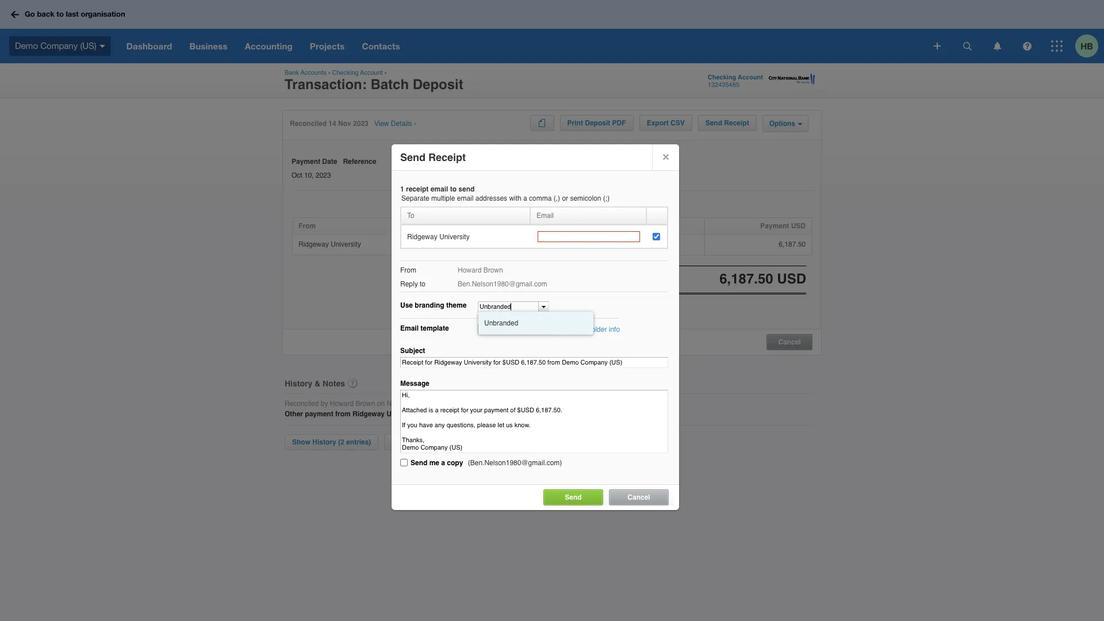 Task type: locate. For each thing, give the bounding box(es) containing it.
1 vertical spatial receipt
[[429, 151, 466, 163]]

from
[[299, 222, 316, 230], [400, 266, 416, 274]]

payment left usd
[[761, 222, 789, 230]]

from down 10,
[[299, 222, 316, 230]]

0 horizontal spatial email
[[400, 324, 419, 332]]

0 vertical spatial oct
[[292, 171, 302, 179]]

details down or
[[557, 222, 580, 230]]

account up view
[[360, 69, 383, 76]]

6,187.50 down usd
[[779, 240, 806, 248]]

0 vertical spatial payment
[[292, 158, 320, 166]]

1 vertical spatial payment
[[761, 222, 789, 230]]

0 vertical spatial deposit
[[413, 76, 463, 93]]

2011
[[467, 410, 482, 418]]

1 horizontal spatial brown
[[484, 266, 503, 274]]

payment usd
[[761, 222, 806, 230]]

nov inside reconciled by howard brown on nov 14, 2023 at 17:43pm other payment from ridgeway university on 31 august 2011 for 6,187.50
[[387, 400, 399, 408]]

with
[[509, 194, 522, 202]]

0 horizontal spatial to
[[57, 9, 64, 19]]

1 vertical spatial deposit
[[585, 119, 610, 127]]

1 vertical spatial cancel link
[[609, 489, 669, 506]]

oct left 9, at top right
[[622, 240, 632, 248]]

history & notes
[[285, 379, 345, 388]]

2023 left view
[[353, 120, 369, 128]]

email up the subject
[[400, 324, 419, 332]]

2023 inside reconciled by howard brown on nov 14, 2023 at 17:43pm other payment from ridgeway university on 31 august 2011 for 6,187.50
[[412, 400, 428, 408]]

›
[[328, 69, 330, 76], [385, 69, 387, 76], [414, 120, 416, 128]]

email
[[537, 212, 554, 220], [400, 324, 419, 332]]

university
[[439, 233, 470, 241], [331, 240, 361, 248], [387, 410, 420, 418]]

to right reply
[[420, 280, 426, 288]]

1 horizontal spatial email
[[457, 194, 474, 202]]

1 vertical spatial cancel
[[628, 493, 650, 502]]

1 horizontal spatial email
[[537, 212, 554, 220]]

1 vertical spatial nov
[[387, 400, 399, 408]]

to
[[407, 212, 415, 220]]

receipt down 132435465
[[724, 119, 749, 127]]

1 horizontal spatial cancel link
[[767, 336, 812, 346]]

payment inside the payment date oct 10, 2023
[[292, 158, 320, 166]]

receipt up send
[[429, 151, 466, 163]]

0 horizontal spatial 6,187.50
[[495, 410, 522, 418]]

date inside the payment date oct 10, 2023
[[322, 158, 337, 166]]

1 receipt email to send separate multiple email addresses with a comma (,) or semicolon (;)
[[400, 185, 610, 202]]

checking up send receipt link
[[708, 74, 736, 81]]

svg image inside go back to last organisation link
[[11, 11, 19, 18]]

Subject text field
[[400, 357, 668, 368]]

0 horizontal spatial payment
[[292, 158, 320, 166]]

0 vertical spatial email
[[431, 185, 448, 193]]

1 vertical spatial oct
[[622, 240, 632, 248]]

go back to last organisation link
[[7, 4, 132, 25]]

(ben.nelson1980@gmail.com)
[[468, 459, 562, 467]]

0 vertical spatial cancel link
[[767, 336, 812, 346]]

reconciled inside reconciled by howard brown on nov 14, 2023 at 17:43pm other payment from ridgeway university on 31 august 2011 for 6,187.50
[[285, 400, 319, 408]]

1 horizontal spatial show
[[552, 326, 569, 334]]

a right the with
[[523, 194, 527, 202]]

send receipt down 132435465
[[706, 119, 749, 127]]

svg image
[[11, 11, 19, 18], [963, 42, 972, 50], [994, 42, 1001, 50], [934, 43, 941, 49], [99, 45, 105, 48]]

checking right accounts
[[332, 69, 359, 76]]

1 horizontal spatial payment
[[761, 222, 789, 230]]

0 vertical spatial email
[[537, 212, 554, 220]]

(;)
[[603, 194, 610, 202]]

send receipt up receipt
[[400, 151, 466, 163]]

0 horizontal spatial cancel link
[[609, 489, 669, 506]]

0 vertical spatial show
[[552, 326, 569, 334]]

inv-
[[438, 240, 451, 248]]

to left send
[[450, 185, 457, 193]]

show placeholder info link
[[552, 326, 620, 334]]

1 horizontal spatial 6,187.50
[[779, 240, 806, 248]]

oct inside the payment date oct 10, 2023
[[292, 171, 302, 179]]

send inside "link"
[[565, 493, 582, 502]]

svg image inside demo company (us) popup button
[[99, 45, 105, 48]]

checking account 132435465
[[708, 74, 763, 89]]

0 vertical spatial date
[[322, 158, 337, 166]]

payment
[[292, 158, 320, 166], [761, 222, 789, 230]]

0 horizontal spatial date
[[322, 158, 337, 166]]

subject
[[400, 347, 425, 355]]

show left placeholder on the right bottom of page
[[552, 326, 569, 334]]

inv-0020 link
[[438, 240, 467, 248]]

to left last
[[57, 9, 64, 19]]

ridgeway
[[407, 233, 438, 241], [299, 240, 329, 248], [353, 410, 385, 418]]

0 vertical spatial on
[[377, 400, 385, 408]]

account inside bank accounts › checking account › transaction:                batch deposit
[[360, 69, 383, 76]]

None checkbox
[[653, 233, 660, 240]]

0 horizontal spatial receipt
[[429, 151, 466, 163]]

nov
[[338, 120, 351, 128], [387, 400, 399, 408]]

from up reply
[[400, 266, 416, 274]]

ben.nelson1980@gmail.com
[[458, 280, 547, 288]]

1 horizontal spatial account
[[738, 74, 763, 81]]

checking inside checking account 132435465
[[708, 74, 736, 81]]

send
[[706, 119, 722, 127], [400, 151, 426, 163], [411, 459, 428, 467], [565, 493, 582, 502]]

reconciled
[[290, 120, 327, 128], [285, 400, 319, 408]]

1 horizontal spatial oct
[[622, 240, 632, 248]]

nov right 14
[[338, 120, 351, 128]]

0 horizontal spatial details
[[391, 120, 412, 128]]

None checkbox
[[400, 459, 408, 466]]

0 vertical spatial a
[[523, 194, 527, 202]]

reconciled for reconciled by howard brown on nov 14, 2023 at 17:43pm other payment from ridgeway university on 31 august 2011 for 6,187.50
[[285, 400, 319, 408]]

1 horizontal spatial send receipt
[[706, 119, 749, 127]]

2023 right 10,
[[316, 171, 331, 179]]

on
[[377, 400, 385, 408], [422, 410, 430, 418]]

10,
[[304, 171, 314, 179]]

0 horizontal spatial a
[[441, 459, 445, 467]]

1 vertical spatial howard
[[330, 400, 354, 408]]

email down comma
[[537, 212, 554, 220]]

show down the other
[[292, 438, 311, 446]]

bank
[[285, 69, 299, 76]]

payment up 10,
[[292, 158, 320, 166]]

svg image
[[1051, 40, 1063, 52], [1023, 42, 1032, 50]]

by
[[321, 400, 328, 408]]

oct
[[292, 171, 302, 179], [622, 240, 632, 248]]

add note link
[[384, 434, 430, 450]]

demo company (us)
[[15, 41, 96, 50]]

1 horizontal spatial cancel
[[778, 338, 801, 346]]

on left 14,
[[377, 400, 385, 408]]

0 horizontal spatial nov
[[338, 120, 351, 128]]

deposit right 'batch'
[[413, 76, 463, 93]]

print
[[567, 119, 583, 127]]

1 horizontal spatial nov
[[387, 400, 399, 408]]

0 horizontal spatial account
[[360, 69, 383, 76]]

due date
[[622, 222, 652, 230]]

1 vertical spatial details
[[557, 222, 580, 230]]

1 horizontal spatial ridgeway
[[353, 410, 385, 418]]

date for payment date oct 10, 2023
[[322, 158, 337, 166]]

navigation inside "hb" banner
[[118, 29, 926, 63]]

1 horizontal spatial on
[[422, 410, 430, 418]]

0 horizontal spatial email
[[431, 185, 448, 193]]

email
[[431, 185, 448, 193], [457, 194, 474, 202]]

1 vertical spatial from
[[400, 266, 416, 274]]

company
[[40, 41, 78, 50]]

1 vertical spatial date
[[637, 222, 652, 230]]

separate
[[401, 194, 429, 202]]

email for email
[[537, 212, 554, 220]]

deposit left pdf
[[585, 119, 610, 127]]

csv
[[671, 119, 685, 127]]

0 horizontal spatial show
[[292, 438, 311, 446]]

accounts
[[301, 69, 327, 76]]

account
[[360, 69, 383, 76], [738, 74, 763, 81]]

2023 right 9, at top right
[[642, 240, 657, 248]]

0 vertical spatial from
[[299, 222, 316, 230]]

use branding theme
[[400, 301, 467, 309]]

0 horizontal spatial checking
[[332, 69, 359, 76]]

0 horizontal spatial ridgeway university
[[299, 240, 361, 248]]

1 horizontal spatial receipt
[[724, 119, 749, 127]]

1 horizontal spatial ›
[[385, 69, 387, 76]]

history left &
[[285, 379, 312, 388]]

use
[[400, 301, 413, 309]]

2 horizontal spatial to
[[450, 185, 457, 193]]

› right view
[[414, 120, 416, 128]]

for
[[484, 410, 493, 418]]

› right accounts
[[328, 69, 330, 76]]

1 vertical spatial reconciled
[[285, 400, 319, 408]]

1 vertical spatial show
[[292, 438, 311, 446]]

addresses
[[476, 194, 507, 202]]

› right checking account link
[[385, 69, 387, 76]]

go back to last organisation
[[25, 9, 125, 19]]

0 horizontal spatial brown
[[356, 400, 375, 408]]

1 horizontal spatial date
[[637, 222, 652, 230]]

brown up the entries)
[[356, 400, 375, 408]]

brown up ben.nelson1980@gmail.com
[[484, 266, 503, 274]]

0 vertical spatial details
[[391, 120, 412, 128]]

notes
[[323, 379, 345, 388]]

to inside "hb" banner
[[57, 9, 64, 19]]

details right view
[[391, 120, 412, 128]]

email up multiple
[[431, 185, 448, 193]]

nov left 14,
[[387, 400, 399, 408]]

semicolon
[[570, 194, 601, 202]]

view
[[374, 120, 389, 128]]

1 horizontal spatial to
[[420, 280, 426, 288]]

show for show placeholder info
[[552, 326, 569, 334]]

date left reference
[[322, 158, 337, 166]]

reconciled by howard brown on nov 14, 2023 at 17:43pm other payment from ridgeway university on 31 august 2011 for 6,187.50
[[285, 400, 522, 418]]

howard
[[458, 266, 482, 274], [330, 400, 354, 408]]

history left "(2"
[[313, 438, 336, 446]]

details
[[391, 120, 412, 128], [557, 222, 580, 230]]

0 horizontal spatial cancel
[[628, 493, 650, 502]]

account up send receipt link
[[738, 74, 763, 81]]

bank accounts › checking account › transaction:                batch deposit
[[285, 69, 463, 93]]

a right me
[[441, 459, 445, 467]]

deposit
[[413, 76, 463, 93], [585, 119, 610, 127]]

1 horizontal spatial a
[[523, 194, 527, 202]]

export
[[647, 119, 669, 127]]

0 vertical spatial howard
[[458, 266, 482, 274]]

1 vertical spatial brown
[[356, 400, 375, 408]]

1 horizontal spatial howard
[[458, 266, 482, 274]]

on left 31
[[422, 410, 430, 418]]

navigation
[[118, 29, 926, 63]]

0 horizontal spatial on
[[377, 400, 385, 408]]

howard up from
[[330, 400, 354, 408]]

0 horizontal spatial deposit
[[413, 76, 463, 93]]

reconciled up the other
[[285, 400, 319, 408]]

0 vertical spatial to
[[57, 9, 64, 19]]

account inside checking account 132435465
[[738, 74, 763, 81]]

2023 left 'at'
[[412, 400, 428, 408]]

checking account link
[[332, 69, 383, 76]]

receipt
[[724, 119, 749, 127], [429, 151, 466, 163]]

due
[[622, 222, 635, 230]]

6,187.50 right the for
[[495, 410, 522, 418]]

print deposit pdf link
[[560, 115, 634, 131]]

2023 inside the payment date oct 10, 2023
[[316, 171, 331, 179]]

6,187.50
[[779, 240, 806, 248], [495, 410, 522, 418]]

back
[[37, 9, 55, 19]]

deposit inside bank accounts › checking account › transaction:                batch deposit
[[413, 76, 463, 93]]

1 vertical spatial a
[[441, 459, 445, 467]]

howard down 0020
[[458, 266, 482, 274]]

print deposit pdf
[[567, 119, 626, 127]]

1 vertical spatial history
[[313, 438, 336, 446]]

usd
[[791, 222, 806, 230]]

history
[[285, 379, 312, 388], [313, 438, 336, 446]]

oct left 10,
[[292, 171, 302, 179]]

0 horizontal spatial send receipt
[[400, 151, 466, 163]]

date right due
[[637, 222, 652, 230]]

1 horizontal spatial details
[[557, 222, 580, 230]]

1 vertical spatial to
[[450, 185, 457, 193]]

1 horizontal spatial checking
[[708, 74, 736, 81]]

1 vertical spatial email
[[400, 324, 419, 332]]

message
[[400, 380, 429, 388]]

a
[[523, 194, 527, 202], [441, 459, 445, 467]]

0 horizontal spatial oct
[[292, 171, 302, 179]]

reconciled left 14
[[290, 120, 327, 128]]

1 horizontal spatial university
[[387, 410, 420, 418]]

1 vertical spatial 6,187.50
[[495, 410, 522, 418]]

email down send
[[457, 194, 474, 202]]

0 vertical spatial history
[[285, 379, 312, 388]]

hb
[[1081, 41, 1093, 51]]

at
[[430, 400, 435, 408]]

1 vertical spatial send receipt
[[400, 151, 466, 163]]

1 vertical spatial email
[[457, 194, 474, 202]]

invoice number
[[438, 222, 490, 230]]

None text field
[[538, 231, 640, 242], [479, 302, 538, 312], [479, 325, 538, 335], [538, 231, 640, 242], [479, 302, 538, 312], [479, 325, 538, 335]]

0 horizontal spatial ›
[[328, 69, 330, 76]]



Task type: describe. For each thing, give the bounding box(es) containing it.
2 horizontal spatial university
[[439, 233, 470, 241]]

multiple
[[431, 194, 455, 202]]

reply to
[[400, 280, 426, 288]]

0 vertical spatial nov
[[338, 120, 351, 128]]

unbranded
[[484, 319, 518, 327]]

ridgeway inside reconciled by howard brown on nov 14, 2023 at 17:43pm other payment from ridgeway university on 31 august 2011 for 6,187.50
[[353, 410, 385, 418]]

2 horizontal spatial ridgeway
[[407, 233, 438, 241]]

demo company (us) button
[[0, 29, 118, 63]]

payment date oct 10, 2023
[[292, 158, 337, 179]]

receipt
[[406, 185, 429, 193]]

9,
[[634, 240, 640, 248]]

1 horizontal spatial ridgeway university
[[407, 233, 470, 241]]

reference
[[343, 158, 376, 166]]

branding
[[415, 301, 444, 309]]

batch
[[371, 76, 409, 93]]

0 horizontal spatial ridgeway
[[299, 240, 329, 248]]

0 vertical spatial brown
[[484, 266, 503, 274]]

1 horizontal spatial from
[[400, 266, 416, 274]]

comma
[[529, 194, 552, 202]]

show placeholder info
[[552, 326, 620, 334]]

reconciled 14 nov 2023 view details ›
[[290, 120, 416, 128]]

oct 9, 2023
[[622, 240, 657, 248]]

or
[[562, 194, 568, 202]]

inv-0020
[[438, 240, 467, 248]]

(,)
[[554, 194, 560, 202]]

1
[[400, 185, 404, 193]]

add note
[[392, 438, 423, 446]]

from
[[335, 410, 351, 418]]

1 vertical spatial on
[[422, 410, 430, 418]]

2 vertical spatial to
[[420, 280, 426, 288]]

organisation
[[81, 9, 125, 19]]

payment for payment usd
[[761, 222, 789, 230]]

1 horizontal spatial deposit
[[585, 119, 610, 127]]

university inside reconciled by howard brown on nov 14, 2023 at 17:43pm other payment from ridgeway university on 31 august 2011 for 6,187.50
[[387, 410, 420, 418]]

entries)
[[346, 438, 371, 446]]

14,
[[401, 400, 411, 408]]

brown inside reconciled by howard brown on nov 14, 2023 at 17:43pm other payment from ridgeway university on 31 august 2011 for 6,187.50
[[356, 400, 375, 408]]

howard inside reconciled by howard brown on nov 14, 2023 at 17:43pm other payment from ridgeway university on 31 august 2011 for 6,187.50
[[330, 400, 354, 408]]

send link
[[544, 489, 603, 506]]

0 horizontal spatial svg image
[[1023, 42, 1032, 50]]

copy
[[447, 459, 463, 467]]

add
[[392, 438, 405, 446]]

reply
[[400, 280, 418, 288]]

14
[[329, 120, 336, 128]]

1 horizontal spatial svg image
[[1051, 40, 1063, 52]]

show for show history (2 entries)
[[292, 438, 311, 446]]

hb banner
[[0, 0, 1104, 63]]

send receipt link
[[698, 115, 757, 131]]

reconciled for reconciled 14 nov 2023 view details ›
[[290, 120, 327, 128]]

options
[[769, 120, 795, 128]]

bank accounts link
[[285, 69, 327, 76]]

2 horizontal spatial ›
[[414, 120, 416, 128]]

a inside 1 receipt email to send separate multiple email addresses with a comma (,) or semicolon (;)
[[523, 194, 527, 202]]

Message text field
[[400, 390, 668, 453]]

number
[[463, 222, 490, 230]]

show history (2 entries)
[[292, 438, 371, 446]]

template
[[421, 324, 449, 332]]

6,187.50 inside reconciled by howard brown on nov 14, 2023 at 17:43pm other payment from ridgeway university on 31 august 2011 for 6,187.50
[[495, 410, 522, 418]]

checking inside bank accounts › checking account › transaction:                batch deposit
[[332, 69, 359, 76]]

other
[[285, 410, 303, 418]]

to inside 1 receipt email to send separate multiple email addresses with a comma (,) or semicolon (;)
[[450, 185, 457, 193]]

go
[[25, 9, 35, 19]]

placeholder
[[571, 326, 607, 334]]

last
[[66, 9, 79, 19]]

hb button
[[1076, 29, 1104, 63]]

email for email template
[[400, 324, 419, 332]]

6,187.50 usd
[[720, 271, 806, 287]]

demo
[[15, 41, 38, 50]]

0 vertical spatial receipt
[[724, 119, 749, 127]]

31
[[432, 410, 440, 418]]

payment for payment date oct 10, 2023
[[292, 158, 320, 166]]

payment
[[305, 410, 333, 418]]

info
[[609, 326, 620, 334]]

send
[[459, 185, 475, 193]]

export csv link
[[639, 115, 692, 131]]

17:43pm
[[437, 400, 465, 408]]

invoice
[[438, 222, 462, 230]]

transaction:
[[285, 76, 367, 93]]

email template
[[400, 324, 449, 332]]

(us)
[[80, 41, 96, 50]]

date for due date
[[637, 222, 652, 230]]

0 vertical spatial cancel
[[778, 338, 801, 346]]

0 vertical spatial send receipt
[[706, 119, 749, 127]]

0020
[[451, 240, 467, 248]]

send me a copy (ben.nelson1980@gmail.com)
[[411, 459, 562, 467]]

export csv
[[647, 119, 685, 127]]

howard brown
[[458, 266, 503, 274]]

me
[[429, 459, 439, 467]]

pdf
[[612, 119, 626, 127]]

august
[[442, 410, 465, 418]]

show history (2 entries) link
[[285, 434, 379, 450]]

132435465
[[708, 81, 740, 89]]

&
[[315, 379, 321, 388]]

0 vertical spatial 6,187.50
[[779, 240, 806, 248]]

0 horizontal spatial from
[[299, 222, 316, 230]]

0 horizontal spatial university
[[331, 240, 361, 248]]



Task type: vqa. For each thing, say whether or not it's contained in the screenshot.
2023
yes



